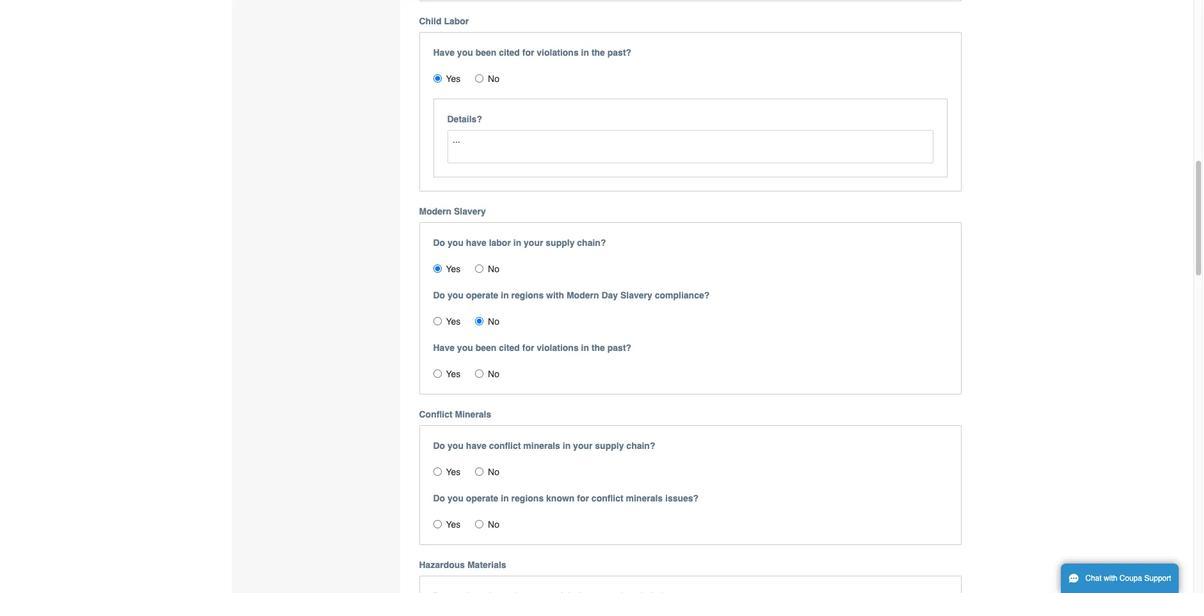 Task type: describe. For each thing, give the bounding box(es) containing it.
do for do you have labor in your supply chain?
[[433, 237, 445, 248]]

1 vertical spatial chain?
[[627, 441, 656, 451]]

0 horizontal spatial conflict
[[489, 441, 521, 451]]

1 vertical spatial modern
[[567, 290, 599, 300]]

1 the from the top
[[592, 47, 605, 57]]

0 horizontal spatial chain?
[[577, 237, 606, 248]]

1 vertical spatial conflict
[[592, 493, 624, 503]]

1 yes from the top
[[446, 74, 461, 84]]

6 yes from the top
[[446, 519, 461, 530]]

0 horizontal spatial modern
[[419, 206, 452, 216]]

2 cited from the top
[[499, 343, 520, 353]]

compliance?
[[655, 290, 710, 300]]

Details? text field
[[447, 130, 934, 163]]

4 yes from the top
[[446, 369, 461, 379]]

issues?
[[666, 493, 699, 503]]

2 past? from the top
[[608, 343, 632, 353]]

2 been from the top
[[476, 343, 497, 353]]

1 horizontal spatial minerals
[[626, 493, 663, 503]]

do you operate in regions with modern day slavery compliance?
[[433, 290, 710, 300]]

1 past? from the top
[[608, 47, 632, 57]]

regions for known
[[512, 493, 544, 503]]

child
[[419, 16, 442, 26]]

do for do you have conflict minerals in your supply chain?
[[433, 441, 445, 451]]

1 violations from the top
[[537, 47, 579, 57]]

0 vertical spatial minerals
[[524, 441, 560, 451]]

labor
[[489, 237, 511, 248]]

materials
[[468, 560, 506, 570]]

modern slavery
[[419, 206, 486, 216]]

2 have you been cited for violations in the past? from the top
[[433, 343, 632, 353]]

do you operate in regions known for conflict minerals issues?
[[433, 493, 699, 503]]

1 no from the top
[[488, 74, 500, 84]]

support
[[1145, 574, 1172, 583]]

operate for conflict
[[466, 493, 499, 503]]



Task type: locate. For each thing, give the bounding box(es) containing it.
conflict minerals
[[419, 409, 492, 419]]

0 vertical spatial slavery
[[454, 206, 486, 216]]

cited
[[499, 47, 520, 57], [499, 343, 520, 353]]

modern
[[419, 206, 452, 216], [567, 290, 599, 300]]

conflict right 'known' on the left of page
[[592, 493, 624, 503]]

1 horizontal spatial conflict
[[592, 493, 624, 503]]

1 vertical spatial slavery
[[621, 290, 653, 300]]

2 regions from the top
[[512, 493, 544, 503]]

0 vertical spatial modern
[[419, 206, 452, 216]]

past?
[[608, 47, 632, 57], [608, 343, 632, 353]]

1 horizontal spatial chain?
[[627, 441, 656, 451]]

3 yes from the top
[[446, 316, 461, 327]]

slavery right day
[[621, 290, 653, 300]]

None radio
[[433, 74, 442, 82], [475, 74, 484, 82], [433, 264, 442, 273], [475, 264, 484, 273], [433, 317, 442, 325], [475, 317, 484, 325], [475, 467, 484, 476], [433, 520, 442, 528], [475, 520, 484, 528], [433, 74, 442, 82], [475, 74, 484, 82], [433, 264, 442, 273], [475, 264, 484, 273], [433, 317, 442, 325], [475, 317, 484, 325], [475, 467, 484, 476], [433, 520, 442, 528], [475, 520, 484, 528]]

in
[[581, 47, 589, 57], [514, 237, 522, 248], [501, 290, 509, 300], [581, 343, 589, 353], [563, 441, 571, 451], [501, 493, 509, 503]]

0 vertical spatial the
[[592, 47, 605, 57]]

1 vertical spatial for
[[523, 343, 535, 353]]

slavery up do you have labor in your supply chain?
[[454, 206, 486, 216]]

0 horizontal spatial your
[[524, 237, 543, 248]]

your up do you operate in regions known for conflict minerals issues?
[[573, 441, 593, 451]]

1 vertical spatial cited
[[499, 343, 520, 353]]

regions down do you have labor in your supply chain?
[[512, 290, 544, 300]]

day
[[602, 290, 618, 300]]

0 vertical spatial your
[[524, 237, 543, 248]]

0 horizontal spatial supply
[[546, 237, 575, 248]]

0 vertical spatial have you been cited for violations in the past?
[[433, 47, 632, 57]]

conflict down minerals
[[489, 441, 521, 451]]

1 vertical spatial regions
[[512, 493, 544, 503]]

2 vertical spatial for
[[577, 493, 589, 503]]

you
[[457, 47, 473, 57], [448, 237, 464, 248], [448, 290, 464, 300], [457, 343, 473, 353], [448, 441, 464, 451], [448, 493, 464, 503]]

with left day
[[546, 290, 564, 300]]

0 vertical spatial violations
[[537, 47, 579, 57]]

0 vertical spatial chain?
[[577, 237, 606, 248]]

1 do from the top
[[433, 237, 445, 248]]

chat with coupa support button
[[1061, 564, 1180, 593]]

1 have from the top
[[433, 47, 455, 57]]

0 vertical spatial conflict
[[489, 441, 521, 451]]

your
[[524, 237, 543, 248], [573, 441, 593, 451]]

1 vertical spatial your
[[573, 441, 593, 451]]

1 cited from the top
[[499, 47, 520, 57]]

1 vertical spatial with
[[1104, 574, 1118, 583]]

0 vertical spatial have
[[433, 47, 455, 57]]

2 do from the top
[[433, 290, 445, 300]]

have
[[466, 237, 487, 248], [466, 441, 487, 451]]

do for do you operate in regions with modern day slavery compliance?
[[433, 290, 445, 300]]

do
[[433, 237, 445, 248], [433, 290, 445, 300], [433, 441, 445, 451], [433, 493, 445, 503]]

1 vertical spatial past?
[[608, 343, 632, 353]]

1 vertical spatial have
[[466, 441, 487, 451]]

hazardous
[[419, 560, 465, 570]]

regions for with
[[512, 290, 544, 300]]

with inside button
[[1104, 574, 1118, 583]]

0 horizontal spatial minerals
[[524, 441, 560, 451]]

1 vertical spatial supply
[[595, 441, 624, 451]]

with
[[546, 290, 564, 300], [1104, 574, 1118, 583]]

coupa
[[1120, 574, 1143, 583]]

2 operate from the top
[[466, 493, 499, 503]]

conflict
[[489, 441, 521, 451], [592, 493, 624, 503]]

do for do you operate in regions known for conflict minerals issues?
[[433, 493, 445, 503]]

been
[[476, 47, 497, 57], [476, 343, 497, 353]]

no
[[488, 74, 500, 84], [488, 264, 500, 274], [488, 316, 500, 327], [488, 369, 500, 379], [488, 467, 500, 477], [488, 519, 500, 530]]

have for conflict
[[466, 441, 487, 451]]

have left labor
[[466, 237, 487, 248]]

0 vertical spatial past?
[[608, 47, 632, 57]]

6 no from the top
[[488, 519, 500, 530]]

2 yes from the top
[[446, 264, 461, 274]]

2 no from the top
[[488, 264, 500, 274]]

operate
[[466, 290, 499, 300], [466, 493, 499, 503]]

do you have conflict minerals in your supply chain?
[[433, 441, 656, 451]]

minerals
[[455, 409, 492, 419]]

details?
[[447, 114, 482, 124]]

operate for labor
[[466, 290, 499, 300]]

1 vertical spatial operate
[[466, 493, 499, 503]]

have down minerals
[[466, 441, 487, 451]]

1 vertical spatial been
[[476, 343, 497, 353]]

with right "chat"
[[1104, 574, 1118, 583]]

2 have from the top
[[466, 441, 487, 451]]

do you have labor in your supply chain?
[[433, 237, 606, 248]]

0 horizontal spatial with
[[546, 290, 564, 300]]

1 vertical spatial minerals
[[626, 493, 663, 503]]

1 vertical spatial have you been cited for violations in the past?
[[433, 343, 632, 353]]

regions
[[512, 290, 544, 300], [512, 493, 544, 503]]

your right labor
[[524, 237, 543, 248]]

None radio
[[433, 369, 442, 378], [475, 369, 484, 378], [433, 467, 442, 476], [433, 369, 442, 378], [475, 369, 484, 378], [433, 467, 442, 476]]

0 vertical spatial operate
[[466, 290, 499, 300]]

0 vertical spatial for
[[523, 47, 535, 57]]

4 do from the top
[[433, 493, 445, 503]]

1 horizontal spatial slavery
[[621, 290, 653, 300]]

1 regions from the top
[[512, 290, 544, 300]]

1 vertical spatial have
[[433, 343, 455, 353]]

conflict
[[419, 409, 453, 419]]

minerals left issues?
[[626, 493, 663, 503]]

chat with coupa support
[[1086, 574, 1172, 583]]

1 horizontal spatial modern
[[567, 290, 599, 300]]

0 vertical spatial with
[[546, 290, 564, 300]]

3 no from the top
[[488, 316, 500, 327]]

the
[[592, 47, 605, 57], [592, 343, 605, 353]]

yes
[[446, 74, 461, 84], [446, 264, 461, 274], [446, 316, 461, 327], [446, 369, 461, 379], [446, 467, 461, 477], [446, 519, 461, 530]]

1 operate from the top
[[466, 290, 499, 300]]

1 been from the top
[[476, 47, 497, 57]]

3 do from the top
[[433, 441, 445, 451]]

have for labor
[[466, 237, 487, 248]]

labor
[[444, 16, 469, 26]]

4 no from the top
[[488, 369, 500, 379]]

minerals up 'known' on the left of page
[[524, 441, 560, 451]]

1 vertical spatial the
[[592, 343, 605, 353]]

violations
[[537, 47, 579, 57], [537, 343, 579, 353]]

1 vertical spatial violations
[[537, 343, 579, 353]]

0 horizontal spatial slavery
[[454, 206, 486, 216]]

hazardous materials
[[419, 560, 506, 570]]

child labor
[[419, 16, 469, 26]]

chain?
[[577, 237, 606, 248], [627, 441, 656, 451]]

2 violations from the top
[[537, 343, 579, 353]]

1 horizontal spatial with
[[1104, 574, 1118, 583]]

minerals
[[524, 441, 560, 451], [626, 493, 663, 503]]

0 vertical spatial cited
[[499, 47, 520, 57]]

2 have from the top
[[433, 343, 455, 353]]

0 vertical spatial have
[[466, 237, 487, 248]]

5 yes from the top
[[446, 467, 461, 477]]

known
[[546, 493, 575, 503]]

0 vertical spatial regions
[[512, 290, 544, 300]]

1 horizontal spatial your
[[573, 441, 593, 451]]

have
[[433, 47, 455, 57], [433, 343, 455, 353]]

0 vertical spatial supply
[[546, 237, 575, 248]]

slavery
[[454, 206, 486, 216], [621, 290, 653, 300]]

for
[[523, 47, 535, 57], [523, 343, 535, 353], [577, 493, 589, 503]]

chat
[[1086, 574, 1102, 583]]

5 no from the top
[[488, 467, 500, 477]]

supply
[[546, 237, 575, 248], [595, 441, 624, 451]]

regions left 'known' on the left of page
[[512, 493, 544, 503]]

1 horizontal spatial supply
[[595, 441, 624, 451]]

2 the from the top
[[592, 343, 605, 353]]

have you been cited for violations in the past?
[[433, 47, 632, 57], [433, 343, 632, 353]]

0 vertical spatial been
[[476, 47, 497, 57]]

1 have you been cited for violations in the past? from the top
[[433, 47, 632, 57]]

1 have from the top
[[466, 237, 487, 248]]



Task type: vqa. For each thing, say whether or not it's contained in the screenshot.
Orders
no



